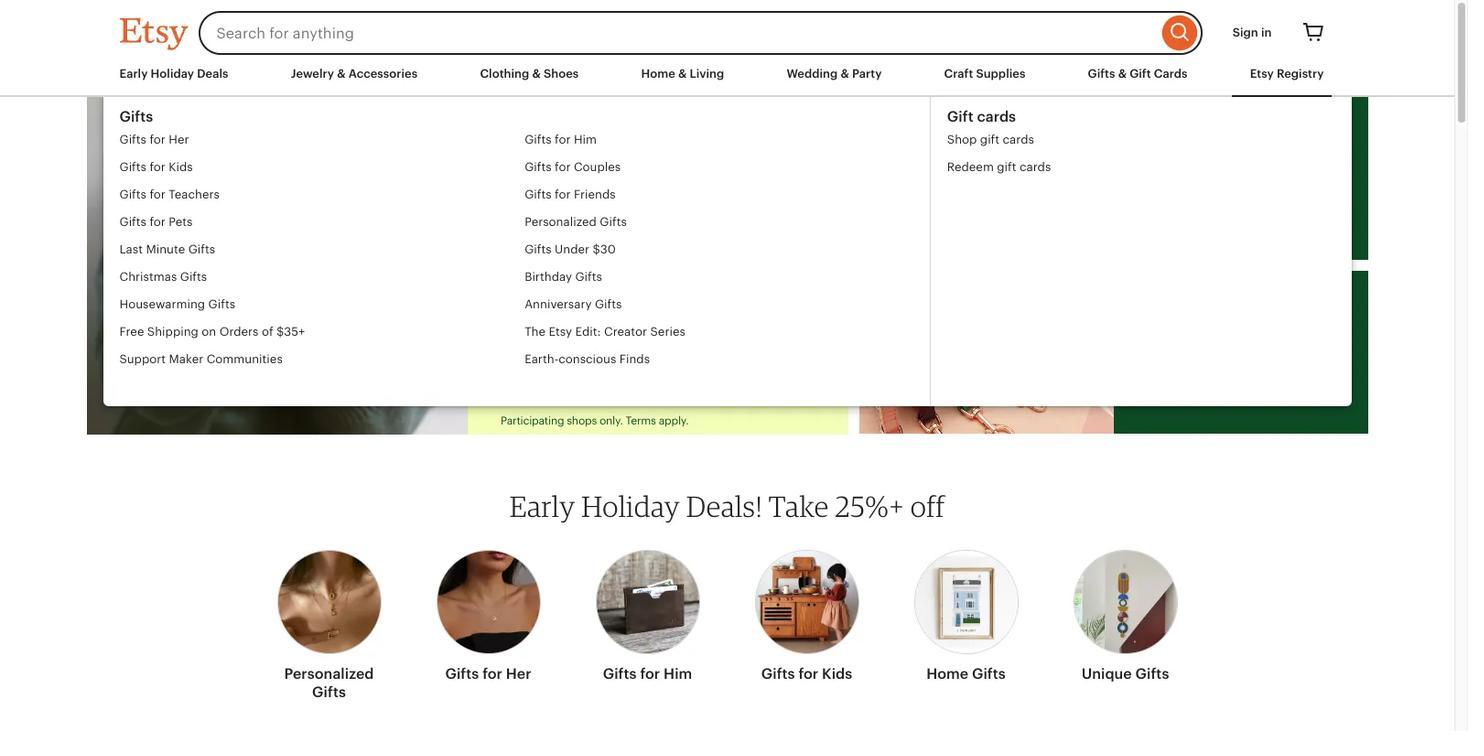 Task type: describe. For each thing, give the bounding box(es) containing it.
0 vertical spatial gifts for her link
[[119, 126, 525, 154]]

clothing & shoes
[[480, 67, 579, 81]]

craft
[[944, 67, 973, 81]]

party
[[852, 67, 882, 81]]

jewelry
[[291, 67, 334, 81]]

deals
[[197, 67, 228, 81]]

free shipping on orders of $35+
[[119, 325, 305, 339]]

accessories
[[348, 67, 418, 81]]

housewarming
[[119, 297, 205, 311]]

craft supplies
[[944, 67, 1026, 81]]

earth-
[[525, 352, 558, 366]]

shipping
[[147, 325, 199, 339]]

0 horizontal spatial gifts for kids link
[[119, 154, 525, 181]]

shop
[[947, 133, 977, 146]]

couples
[[574, 160, 621, 174]]

jewelry & accessories
[[291, 67, 418, 81]]

in
[[1261, 26, 1272, 39]]

gifts & gift cards
[[1088, 67, 1188, 81]]

gift for redeem
[[997, 160, 1017, 174]]

christmas gifts
[[119, 270, 207, 284]]

wedding
[[787, 67, 838, 81]]

0 vertical spatial gift
[[1130, 67, 1151, 81]]

the etsy edit: creator series
[[525, 325, 685, 339]]

for inside gifts for couples link
[[555, 160, 571, 174]]

deals are here!
[[501, 198, 721, 231]]

shops
[[567, 415, 597, 427]]

cards for shop
[[1003, 133, 1034, 146]]

0 horizontal spatial gifts for kids
[[119, 160, 193, 174]]

sign
[[1233, 26, 1258, 39]]

home for home gifts
[[926, 665, 969, 683]]

gift cards link
[[947, 108, 1051, 126]]

sign in
[[1233, 26, 1272, 39]]

Search for anything text field
[[198, 11, 1158, 55]]

0 vertical spatial personalized gifts
[[525, 215, 627, 229]]

birthday gifts link
[[525, 264, 930, 291]]

shoes
[[544, 67, 579, 81]]

christmas
[[119, 270, 177, 284]]

& for clothing
[[532, 67, 541, 81]]

early for early holiday deals
[[119, 67, 148, 81]]

1 vertical spatial gifts for him link
[[595, 539, 700, 691]]

clothing
[[480, 67, 529, 81]]

early holiday deals link
[[119, 66, 228, 82]]

shop gift cards link
[[947, 126, 1051, 154]]

christmas gifts link
[[119, 264, 525, 291]]

& for jewelry
[[337, 67, 346, 81]]

birthday gifts
[[525, 270, 602, 284]]

wedding & party menu item
[[787, 67, 882, 81]]

gifts for friends link
[[525, 181, 930, 209]]

early holiday deals! take 25%+ off
[[510, 489, 945, 524]]

none search field inside sign in banner
[[198, 11, 1202, 55]]

participating shops only. terms apply.
[[501, 415, 689, 427]]

wedding & party link
[[787, 66, 882, 82]]

jewelry & accessories menu item
[[291, 67, 418, 81]]

home gifts link
[[914, 539, 1018, 691]]

0 vertical spatial etsy
[[1250, 67, 1274, 81]]

0 vertical spatial cards
[[977, 108, 1016, 125]]

25%+ off
[[501, 242, 724, 296]]

finds
[[619, 352, 650, 366]]

gifts for couples link
[[525, 154, 930, 181]]

gift cards
[[947, 108, 1016, 125]]

anniversary
[[525, 297, 592, 311]]

craft supplies link
[[944, 66, 1026, 82]]

gift for shop
[[980, 133, 1000, 146]]

a personalized ornament commemorating a child's first holiday featuring ornate lettering and subtle patterns. image
[[86, 97, 468, 435]]

only.
[[599, 415, 623, 427]]

a collection of multi-colored dog leashes with rose gold latches, which can be customized with a pet name. image
[[860, 271, 1114, 434]]

gifts & gift cards link
[[1088, 66, 1188, 82]]

communities
[[207, 352, 283, 366]]

free shipping on orders of $35+ link
[[119, 319, 525, 346]]

0 horizontal spatial him
[[574, 133, 597, 146]]

gifts for friends
[[525, 188, 616, 201]]

terms apply.
[[626, 415, 689, 427]]

gifts for couples
[[525, 160, 621, 174]]

pets
[[169, 215, 193, 229]]

conscious
[[558, 352, 616, 366]]

for inside 'gifts for teachers' link
[[150, 188, 165, 201]]

1 horizontal spatial gifts for kids
[[761, 665, 852, 683]]

a festive scene featuring a candle shown with a holiday message and colorfully illustrated trees on its label. image
[[860, 97, 1114, 260]]

under
[[555, 243, 590, 256]]

unique gifts link
[[1073, 539, 1178, 691]]

the
[[525, 325, 546, 339]]

gifts for pets
[[119, 215, 193, 229]]

support
[[119, 352, 166, 366]]

clothing & shoes link
[[480, 66, 579, 82]]

1 vertical spatial gifts for her
[[445, 665, 531, 683]]

craft supplies menu item
[[944, 67, 1026, 81]]

menu bar containing early holiday deals
[[119, 66, 1335, 97]]

orders
[[219, 325, 259, 339]]

gifts for pets link
[[119, 209, 525, 236]]

0 horizontal spatial gifts for him
[[525, 133, 597, 146]]

cards
[[1154, 67, 1188, 81]]

of
[[262, 325, 273, 339]]

for inside gifts for pets link
[[150, 215, 165, 229]]

0 vertical spatial personalized
[[525, 215, 597, 229]]

home & living
[[641, 67, 724, 81]]

supplies
[[976, 67, 1026, 81]]

support maker communities link
[[119, 346, 525, 373]]



Task type: locate. For each thing, give the bounding box(es) containing it.
living
[[690, 67, 724, 81]]

friends
[[574, 188, 616, 201]]

shop gift cards
[[947, 133, 1034, 146]]

gift up the shop
[[947, 108, 974, 125]]

1 vertical spatial personalized gifts link
[[277, 539, 381, 709]]

1 vertical spatial home
[[926, 665, 969, 683]]

early
[[119, 67, 148, 81], [501, 164, 567, 197], [510, 489, 575, 524]]

1 horizontal spatial etsy
[[1250, 67, 1274, 81]]

minute
[[146, 243, 185, 256]]

0 vertical spatial gifts for her
[[119, 133, 189, 146]]

holiday inside early holiday deals are here!
[[575, 164, 679, 197]]

0 horizontal spatial kids
[[169, 160, 193, 174]]

0 horizontal spatial personalized gifts
[[284, 665, 374, 701]]

0 horizontal spatial home
[[641, 67, 675, 81]]

& for gifts
[[1118, 67, 1127, 81]]

etsy inside 'link'
[[549, 325, 572, 339]]

unique gifts
[[1082, 665, 1169, 683]]

early for early holiday deals! take 25%+ off
[[510, 489, 575, 524]]

the etsy edit: creator series link
[[525, 319, 930, 346]]

0 horizontal spatial personalized
[[284, 665, 374, 683]]

teachers
[[169, 188, 220, 201]]

gifts for her
[[119, 133, 189, 146], [445, 665, 531, 683]]

holiday for deals are here!
[[575, 164, 679, 197]]

sign in button
[[1219, 16, 1286, 50]]

1 vertical spatial holiday
[[575, 164, 679, 197]]

&
[[337, 67, 346, 81], [532, 67, 541, 81], [678, 67, 687, 81], [841, 67, 849, 81], [1118, 67, 1127, 81]]

0 vertical spatial gift
[[980, 133, 1000, 146]]

early holiday deals are here!
[[501, 164, 721, 231]]

earth-conscious finds
[[525, 352, 650, 366]]

& left shoes
[[532, 67, 541, 81]]

gifts link
[[119, 108, 930, 126]]

0 horizontal spatial personalized gifts link
[[277, 539, 381, 709]]

$35+
[[276, 325, 305, 339]]

1 horizontal spatial personalized
[[525, 215, 597, 229]]

None search field
[[198, 11, 1202, 55]]

1 vertical spatial personalized gifts
[[284, 665, 374, 701]]

1 horizontal spatial home
[[926, 665, 969, 683]]

& for wedding
[[841, 67, 849, 81]]

home & living menu item
[[641, 67, 724, 81]]

1 horizontal spatial gifts for him
[[603, 665, 692, 683]]

unique
[[1082, 665, 1132, 683]]

& left cards
[[1118, 67, 1127, 81]]

early left deals
[[119, 67, 148, 81]]

25%+
[[835, 489, 904, 524]]

1 vertical spatial gifts for kids link
[[755, 539, 859, 691]]

1 horizontal spatial kids
[[822, 665, 852, 683]]

0 vertical spatial gifts for him link
[[525, 126, 930, 154]]

her
[[169, 133, 189, 146], [506, 665, 531, 683]]

menu bar
[[119, 66, 1335, 97]]

0 vertical spatial personalized gifts link
[[525, 209, 930, 236]]

etsy left registry
[[1250, 67, 1274, 81]]

0 horizontal spatial etsy
[[549, 325, 572, 339]]

1 vertical spatial him
[[664, 665, 692, 683]]

etsy registry link
[[1250, 66, 1324, 82]]

home inside home gifts link
[[926, 665, 969, 683]]

sign in banner
[[86, 0, 1368, 66]]

home
[[641, 67, 675, 81], [926, 665, 969, 683]]

2 vertical spatial holiday
[[581, 489, 680, 524]]

0 horizontal spatial gift
[[947, 108, 974, 125]]

gifts for her link
[[119, 126, 525, 154], [436, 539, 540, 691]]

anniversary gifts
[[525, 297, 622, 311]]

for inside the "gifts for friends" link
[[555, 188, 571, 201]]

gifts for kids link
[[119, 154, 525, 181], [755, 539, 859, 691]]

1 horizontal spatial gifts for her
[[445, 665, 531, 683]]

1 horizontal spatial personalized gifts link
[[525, 209, 930, 236]]

1 horizontal spatial him
[[664, 665, 692, 683]]

1 horizontal spatial gifts for kids link
[[755, 539, 859, 691]]

gifts for kids
[[119, 160, 193, 174], [761, 665, 852, 683]]

participating
[[501, 415, 564, 427]]

gift
[[980, 133, 1000, 146], [997, 160, 1017, 174]]

& left 'living'
[[678, 67, 687, 81]]

early inside early holiday deals are here!
[[501, 164, 567, 197]]

holiday for deals!
[[581, 489, 680, 524]]

gift down gift cards link
[[980, 133, 1000, 146]]

free
[[119, 325, 144, 339]]

series
[[650, 325, 685, 339]]

off
[[910, 489, 945, 524]]

anniversary gifts link
[[525, 291, 930, 319]]

2 vertical spatial early
[[510, 489, 575, 524]]

etsy registry
[[1250, 67, 1324, 81]]

personalized
[[525, 215, 597, 229], [284, 665, 374, 683]]

take
[[769, 489, 829, 524]]

early left friends
[[501, 164, 567, 197]]

0 vertical spatial kids
[[169, 160, 193, 174]]

creator
[[604, 325, 647, 339]]

0 vertical spatial home
[[641, 67, 675, 81]]

2 & from the left
[[532, 67, 541, 81]]

1 vertical spatial gifts for her link
[[436, 539, 540, 691]]

home gifts
[[926, 665, 1006, 683]]

housewarming gifts link
[[119, 291, 525, 319]]

early down participating
[[510, 489, 575, 524]]

support maker communities
[[119, 352, 283, 366]]

1 vertical spatial gifts for kids
[[761, 665, 852, 683]]

clothing & shoes menu item
[[480, 67, 579, 81]]

1 & from the left
[[337, 67, 346, 81]]

redeem
[[947, 160, 994, 174]]

cards up shop gift cards link
[[977, 108, 1016, 125]]

4 & from the left
[[841, 67, 849, 81]]

gifts
[[1088, 67, 1115, 81], [119, 108, 153, 125], [119, 133, 146, 146], [525, 133, 552, 146], [119, 160, 146, 174], [525, 160, 552, 174], [119, 188, 146, 201], [525, 188, 552, 201], [119, 215, 146, 229], [600, 215, 627, 229], [188, 243, 215, 256], [525, 243, 552, 256], [180, 270, 207, 284], [575, 270, 602, 284], [208, 297, 235, 311], [595, 297, 622, 311], [445, 665, 479, 683], [603, 665, 637, 683], [761, 665, 795, 683], [972, 665, 1006, 683], [1135, 665, 1169, 683], [312, 684, 346, 701]]

1 vertical spatial etsy
[[549, 325, 572, 339]]

home & living link
[[641, 66, 724, 82]]

registry
[[1277, 67, 1324, 81]]

earth-conscious finds link
[[525, 346, 930, 373]]

early for early holiday deals are here!
[[501, 164, 567, 197]]

last minute gifts
[[119, 243, 215, 256]]

1 vertical spatial kids
[[822, 665, 852, 683]]

1 horizontal spatial personalized gifts
[[525, 215, 627, 229]]

5 & from the left
[[1118, 67, 1127, 81]]

0 vertical spatial gifts for kids
[[119, 160, 193, 174]]

edit:
[[575, 325, 601, 339]]

etsy right the
[[549, 325, 572, 339]]

0 vertical spatial holiday
[[151, 67, 194, 81]]

0 vertical spatial gifts for kids link
[[119, 154, 525, 181]]

gifts under $30 link
[[525, 236, 930, 264]]

0 vertical spatial him
[[574, 133, 597, 146]]

early holiday deals
[[119, 67, 228, 81]]

holiday left deals
[[151, 67, 194, 81]]

0 horizontal spatial gifts for her
[[119, 133, 189, 146]]

1 vertical spatial her
[[506, 665, 531, 683]]

1 horizontal spatial gift
[[1130, 67, 1151, 81]]

gifts & gift cards menu item
[[1088, 67, 1188, 81]]

gift
[[1130, 67, 1151, 81], [947, 108, 974, 125]]

last minute gifts link
[[119, 236, 525, 264]]

gift down shop gift cards link
[[997, 160, 1017, 174]]

0 vertical spatial her
[[169, 133, 189, 146]]

cards for redeem
[[1020, 160, 1051, 174]]

home inside home & living link
[[641, 67, 675, 81]]

cards down shop gift cards link
[[1020, 160, 1051, 174]]

1 vertical spatial early
[[501, 164, 567, 197]]

redeem gift cards link
[[947, 154, 1051, 181]]

holiday for deals
[[151, 67, 194, 81]]

cards
[[977, 108, 1016, 125], [1003, 133, 1034, 146], [1020, 160, 1051, 174]]

gifts for him link
[[525, 126, 930, 154], [595, 539, 700, 691]]

home for home & living
[[641, 67, 675, 81]]

holiday
[[151, 67, 194, 81], [575, 164, 679, 197], [581, 489, 680, 524]]

housewarming gifts
[[119, 297, 235, 311]]

gifts for teachers
[[119, 188, 220, 201]]

personalized gifts
[[525, 215, 627, 229], [284, 665, 374, 701]]

& for home
[[678, 67, 687, 81]]

redeem gift cards
[[947, 160, 1051, 174]]

1 vertical spatial cards
[[1003, 133, 1034, 146]]

0 vertical spatial gifts for him
[[525, 133, 597, 146]]

0 horizontal spatial her
[[169, 133, 189, 146]]

gifts for teachers link
[[119, 181, 525, 209]]

0 vertical spatial early
[[119, 67, 148, 81]]

gifts inside 'link'
[[119, 108, 153, 125]]

3 & from the left
[[678, 67, 687, 81]]

1 vertical spatial gifts for him
[[603, 665, 692, 683]]

on
[[202, 325, 216, 339]]

jewelry & accessories link
[[291, 66, 418, 82]]

1 vertical spatial gift
[[947, 108, 974, 125]]

& left the party
[[841, 67, 849, 81]]

1 vertical spatial personalized
[[284, 665, 374, 683]]

maker
[[169, 352, 203, 366]]

gift left cards
[[1130, 67, 1151, 81]]

2 vertical spatial cards
[[1020, 160, 1051, 174]]

etsy
[[1250, 67, 1274, 81], [549, 325, 572, 339]]

gifts under $30
[[525, 243, 616, 256]]

deals!
[[686, 489, 762, 524]]

$30
[[593, 243, 616, 256]]

& right jewelry
[[337, 67, 346, 81]]

1 horizontal spatial her
[[506, 665, 531, 683]]

holiday up the "deals are here!"
[[575, 164, 679, 197]]

holiday down only.
[[581, 489, 680, 524]]

personalized gifts link
[[525, 209, 930, 236], [277, 539, 381, 709]]

wedding & party
[[787, 67, 882, 81]]

cards down gift cards link
[[1003, 133, 1034, 146]]

1 vertical spatial gift
[[997, 160, 1017, 174]]



Task type: vqa. For each thing, say whether or not it's contained in the screenshot.
Colorblock throw pillows link
no



